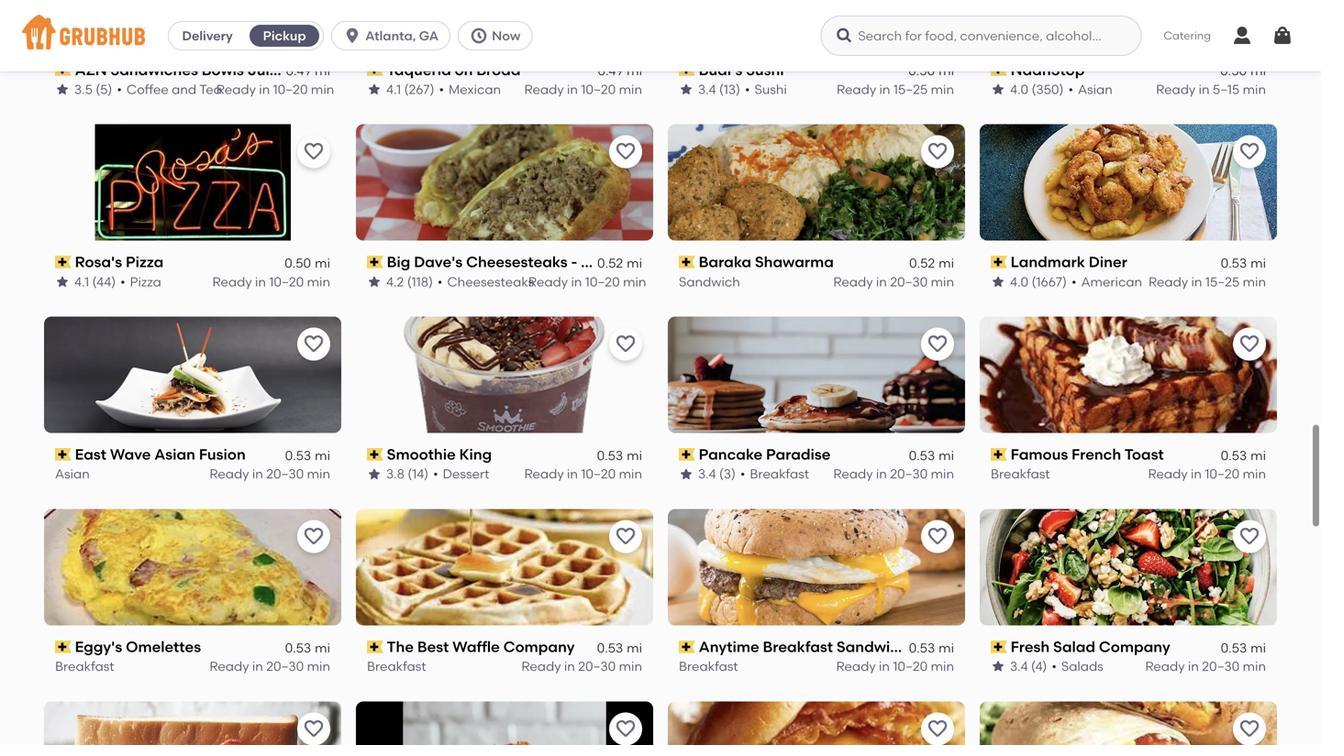 Task type: vqa. For each thing, say whether or not it's contained in the screenshot.


Task type: describe. For each thing, give the bounding box(es) containing it.
save this restaurant image for rosa's pizza
[[303, 141, 325, 163]]

• sushi
[[745, 82, 787, 97]]

ready in 10–20 min for smoothie king
[[524, 467, 642, 482]]

4.0 for landmark diner
[[1010, 274, 1029, 290]]

3.8 (14)
[[386, 467, 429, 482]]

Search for food, convenience, alcohol... search field
[[821, 16, 1142, 56]]

ready in 20–30 min for baraka shawarma
[[833, 274, 954, 290]]

breakfast down 'pancake paradise'
[[750, 467, 809, 482]]

min for baraka shawarma
[[931, 274, 954, 290]]

subscription pass image for naanstop
[[991, 63, 1007, 76]]

star icon image for pancake paradise
[[679, 467, 694, 482]]

ready in 10–20 min for anytime breakfast sandwiches
[[836, 659, 954, 675]]

(44)
[[92, 274, 116, 290]]

4.1 (267)
[[386, 82, 434, 97]]

(3)
[[719, 467, 736, 482]]

breakfast right anytime
[[763, 639, 833, 656]]

20–30 for eggy's omelettes
[[266, 659, 304, 675]]

0.49 for azn sandwiches bowls juice bar
[[286, 63, 311, 79]]

in for fresh salad company
[[1188, 659, 1199, 675]]

king
[[459, 446, 492, 464]]

fusion
[[199, 446, 246, 464]]

ready for taqueria on broad
[[524, 82, 564, 97]]

coffee
[[126, 82, 169, 97]]

ga
[[419, 28, 439, 44]]

big dave's cheesesteaks - downtown logo image
[[356, 124, 653, 241]]

save this restaurant image for famous french toast logo
[[1239, 334, 1261, 356]]

0.53 for eggy's omelettes
[[285, 641, 311, 656]]

ready in 10–20 min for azn sandwiches bowls juice bar
[[216, 82, 334, 97]]

ready for big dave's cheesesteaks - downtown
[[528, 274, 568, 290]]

eggy's omelettes
[[75, 639, 201, 656]]

main navigation navigation
[[0, 0, 1321, 72]]

star icon image for smoothie king
[[367, 467, 382, 482]]

0.52 mi for baraka shawarma
[[909, 255, 954, 271]]

east
[[75, 446, 106, 464]]

10–20 for famous french toast
[[1205, 467, 1240, 482]]

(4)
[[1031, 659, 1047, 675]]

juice
[[247, 61, 287, 79]]

pickup
[[263, 28, 306, 44]]

min for naanstop
[[1243, 82, 1266, 97]]

min for famous french toast
[[1243, 467, 1266, 482]]

0.49 mi for azn sandwiches bowls juice bar
[[286, 63, 330, 79]]

0 vertical spatial sandwiches
[[110, 61, 198, 79]]

ready in 15–25 min for budi's sushi
[[837, 82, 954, 97]]

(118)
[[407, 274, 433, 290]]

min for landmark diner
[[1243, 274, 1266, 290]]

subscription pass image for eggy's omelettes
[[55, 641, 71, 654]]

best
[[417, 639, 449, 656]]

the best waffle company logo image
[[356, 510, 653, 626]]

pizza for rosa's pizza
[[126, 253, 164, 271]]

-
[[571, 253, 577, 271]]

save this restaurant button for the best waffle company
[[609, 521, 642, 554]]

• for naanstop
[[1068, 82, 1073, 97]]

0.50 for budi's sushi
[[908, 63, 935, 79]]

• salads
[[1052, 659, 1104, 675]]

east wave asian fusion logo image
[[44, 317, 341, 434]]

taqueria
[[387, 61, 451, 79]]

0 vertical spatial asian
[[1078, 82, 1113, 97]]

high fries logo image
[[356, 702, 653, 746]]

atlanta, ga button
[[331, 21, 458, 50]]

anytime breakfast sandwiches logo image
[[668, 510, 965, 626]]

in for big dave's cheesesteaks - downtown
[[571, 274, 582, 290]]

0.49 for taqueria on broad
[[598, 63, 623, 79]]

landmark diner
[[1011, 253, 1127, 271]]

budi's
[[699, 61, 743, 79]]

subscription pass image for fresh salad company
[[991, 641, 1007, 654]]

baraka shawarma logo image
[[668, 124, 965, 241]]

anytime
[[699, 639, 759, 656]]

fresh salad company
[[1011, 639, 1170, 656]]

ready in 10–20 min for taqueria on broad
[[524, 82, 642, 97]]

ready for budi's sushi
[[837, 82, 876, 97]]

• dessert
[[433, 467, 489, 482]]

20–30 for fresh salad company
[[1202, 659, 1240, 675]]

star icon image for big dave's cheesesteaks - downtown
[[367, 275, 382, 289]]

0.50 mi for budi's sushi
[[908, 63, 954, 79]]

2 company from the left
[[1099, 639, 1170, 656]]

4.0 (350)
[[1010, 82, 1064, 97]]

famous
[[1011, 446, 1068, 464]]

toast
[[1125, 446, 1164, 464]]

save this restaurant button for landmark diner
[[1233, 135, 1266, 169]]

famous french toast logo image
[[980, 317, 1277, 434]]

0.49 mi for taqueria on broad
[[598, 63, 642, 79]]

• coffee and tea
[[117, 82, 222, 97]]

shawarma
[[755, 253, 834, 271]]

taqueria on broad
[[387, 61, 521, 79]]

• for smoothie king
[[433, 467, 438, 482]]

• for taqueria on broad
[[439, 82, 444, 97]]

• american
[[1072, 274, 1142, 290]]

0.50 mi for rosa's pizza
[[285, 255, 330, 271]]

0.53 mi for anytime breakfast sandwiches
[[909, 641, 954, 656]]

4.2 (118)
[[386, 274, 433, 290]]

3.4 (3)
[[698, 467, 736, 482]]

(14)
[[408, 467, 429, 482]]

ready in 20–30 min for eggy's omelettes
[[210, 659, 330, 675]]

in for rosa's pizza
[[255, 274, 266, 290]]

(1667)
[[1032, 274, 1067, 290]]

mi for pancake paradise
[[939, 448, 954, 464]]

in for baraka shawarma
[[876, 274, 887, 290]]

wave
[[110, 446, 151, 464]]

mexican
[[449, 82, 501, 97]]

delivery button
[[169, 21, 246, 50]]

in for east wave asian fusion
[[252, 467, 263, 482]]

• for landmark diner
[[1072, 274, 1077, 290]]

save this restaurant button for fresh salad company
[[1233, 521, 1266, 554]]

ready for east wave asian fusion
[[210, 467, 249, 482]]

in for budi's sushi
[[879, 82, 890, 97]]

ready for smoothie king
[[524, 467, 564, 482]]

dave's
[[414, 253, 463, 271]]

0 vertical spatial cheesesteaks
[[466, 253, 568, 271]]

1 company from the left
[[503, 639, 575, 656]]

sushi for budi's sushi
[[746, 61, 784, 79]]

4.1 (44)
[[74, 274, 116, 290]]

0.50 for naanstop
[[1220, 63, 1247, 79]]

ready in 5–15 min
[[1156, 82, 1266, 97]]

american
[[1081, 274, 1142, 290]]

• breakfast
[[740, 467, 809, 482]]

0.53 mi for pancake paradise
[[909, 448, 954, 464]]

on
[[455, 61, 473, 79]]

in for landmark diner
[[1191, 274, 1202, 290]]

mi for east wave asian fusion
[[315, 448, 330, 464]]

diner
[[1089, 253, 1127, 271]]

ready for fresh salad company
[[1145, 659, 1185, 675]]

landmark
[[1011, 253, 1085, 271]]

star icon image for fresh salad company
[[991, 660, 1006, 675]]

star icon image for naanstop
[[991, 82, 1006, 97]]

rosa's
[[75, 253, 122, 271]]

min for smoothie king
[[619, 467, 642, 482]]

ready for famous french toast
[[1148, 467, 1188, 482]]

1 horizontal spatial svg image
[[1272, 25, 1294, 47]]

eggy's omelettes logo image
[[44, 510, 341, 626]]

paradise
[[766, 446, 831, 464]]

3.4 (4)
[[1010, 659, 1047, 675]]

smoothie king logo image
[[356, 317, 653, 434]]

atlanta,
[[365, 28, 416, 44]]

3.4 (13)
[[698, 82, 740, 97]]

the best waffle company
[[387, 639, 575, 656]]

anytime breakfast burritos logo image
[[980, 702, 1277, 746]]

3.5
[[74, 82, 93, 97]]

bowls
[[202, 61, 244, 79]]

(5)
[[96, 82, 112, 97]]

4.0 (1667)
[[1010, 274, 1067, 290]]

3.4 for budi's sushi
[[698, 82, 716, 97]]

ready for azn sandwiches bowls juice bar
[[216, 82, 256, 97]]

15–25 for budi's sushi
[[893, 82, 928, 97]]

the
[[387, 639, 414, 656]]

save this restaurant image for pancake paradise
[[927, 334, 949, 356]]

3.8
[[386, 467, 405, 482]]

in for anytime breakfast sandwiches
[[879, 659, 890, 675]]

now
[[492, 28, 521, 44]]

badass blt's logo image
[[44, 702, 341, 746]]

• asian
[[1068, 82, 1113, 97]]

star icon image for budi's sushi
[[679, 82, 694, 97]]

big dave's cheesesteaks - downtown
[[387, 253, 658, 271]]

rosa's pizza
[[75, 253, 164, 271]]

subscription pass image for rosa's pizza
[[55, 256, 71, 269]]

• cheesesteaks
[[438, 274, 534, 290]]

anytime breakfast sandwiches
[[699, 639, 924, 656]]

0.53 for landmark diner
[[1221, 255, 1247, 271]]

(13)
[[719, 82, 740, 97]]

save this restaurant button for east wave asian fusion
[[297, 328, 330, 361]]

• pizza
[[120, 274, 161, 290]]



Task type: locate. For each thing, give the bounding box(es) containing it.
mi for famous french toast
[[1251, 448, 1266, 464]]

4.0 left (350)
[[1010, 82, 1029, 97]]

3.4 for fresh salad company
[[1010, 659, 1028, 675]]

1 vertical spatial 15–25
[[1205, 274, 1240, 290]]

0.53 for smoothie king
[[597, 448, 623, 464]]

0.53 for the best waffle company
[[597, 641, 623, 656]]

0 horizontal spatial svg image
[[343, 27, 362, 45]]

subscription pass image left pancake
[[679, 449, 695, 461]]

2 horizontal spatial 0.50 mi
[[1220, 63, 1266, 79]]

save this restaurant image for big dave's cheesesteaks - downtown
[[615, 141, 637, 163]]

fresh
[[1011, 639, 1050, 656]]

1 0.52 mi from the left
[[597, 255, 642, 271]]

now button
[[458, 21, 540, 50]]

star icon image left 4.2
[[367, 275, 382, 289]]

waffle
[[452, 639, 500, 656]]

star icon image for rosa's pizza
[[55, 275, 70, 289]]

ready for eggy's omelettes
[[210, 659, 249, 675]]

ready up anytime breakfast burritos logo
[[1145, 659, 1185, 675]]

• right (44)
[[120, 274, 125, 290]]

• right (13)
[[745, 82, 750, 97]]

mi for budi's sushi
[[939, 63, 954, 79]]

2 0.52 from the left
[[909, 255, 935, 271]]

ready for baraka shawarma
[[833, 274, 873, 290]]

star icon image for azn sandwiches bowls juice bar
[[55, 82, 70, 97]]

0.53 mi for the best waffle company
[[597, 641, 642, 656]]

1 horizontal spatial 0.50
[[908, 63, 935, 79]]

subscription pass image up sandwich
[[679, 256, 695, 269]]

budi's sushi
[[699, 61, 784, 79]]

5–15
[[1213, 82, 1240, 97]]

ready right • pizza
[[212, 274, 252, 290]]

subscription pass image left the
[[367, 641, 383, 654]]

0.53 for fresh salad company
[[1221, 641, 1247, 656]]

(350)
[[1032, 82, 1064, 97]]

0 vertical spatial sushi
[[746, 61, 784, 79]]

ready
[[216, 82, 256, 97], [524, 82, 564, 97], [837, 82, 876, 97], [1156, 82, 1196, 97], [212, 274, 252, 290], [528, 274, 568, 290], [833, 274, 873, 290], [1149, 274, 1188, 290], [210, 467, 249, 482], [524, 467, 564, 482], [833, 467, 873, 482], [1148, 467, 1188, 482], [210, 659, 249, 675], [521, 659, 561, 675], [836, 659, 876, 675], [1145, 659, 1185, 675]]

0 horizontal spatial asian
[[55, 467, 90, 482]]

ready down bowls
[[216, 82, 256, 97]]

svg image inside "atlanta, ga" button
[[343, 27, 362, 45]]

asian right (350)
[[1078, 82, 1113, 97]]

sushi down budi's sushi at top right
[[755, 82, 787, 97]]

subscription pass image down atlanta,
[[367, 63, 383, 76]]

1 horizontal spatial 0.49 mi
[[598, 63, 642, 79]]

baraka shawarma
[[699, 253, 834, 271]]

french
[[1072, 446, 1121, 464]]

10–20 for azn sandwiches bowls juice bar
[[273, 82, 308, 97]]

famous french toast
[[1011, 446, 1164, 464]]

0 horizontal spatial 0.52 mi
[[597, 255, 642, 271]]

downtown
[[581, 253, 658, 271]]

0 horizontal spatial ready in 15–25 min
[[837, 82, 954, 97]]

catering
[[1164, 29, 1211, 42]]

big
[[387, 253, 410, 271]]

breakfast for eggy's omelettes
[[55, 659, 114, 675]]

0 horizontal spatial svg image
[[470, 27, 488, 45]]

4.1 for taqueria on broad
[[386, 82, 401, 97]]

1 0.52 from the left
[[597, 255, 623, 271]]

0 vertical spatial 4.1
[[386, 82, 401, 97]]

save this restaurant image for fresh salad company
[[1239, 526, 1261, 548]]

• right (350)
[[1068, 82, 1073, 97]]

• right (267)
[[439, 82, 444, 97]]

• mexican
[[439, 82, 501, 97]]

subscription pass image left azn
[[55, 63, 71, 76]]

• right '(14)'
[[433, 467, 438, 482]]

ready left the 5–15
[[1156, 82, 1196, 97]]

4.0 for naanstop
[[1010, 82, 1029, 97]]

0.53 mi for eggy's omelettes
[[285, 641, 330, 656]]

1 vertical spatial ready in 15–25 min
[[1149, 274, 1266, 290]]

ready down fusion
[[210, 467, 249, 482]]

naanstop
[[1011, 61, 1085, 79]]

breakfast down eggy's
[[55, 659, 114, 675]]

star icon image
[[55, 82, 70, 97], [367, 82, 382, 97], [679, 82, 694, 97], [991, 82, 1006, 97], [55, 275, 70, 289], [367, 275, 382, 289], [991, 275, 1006, 289], [367, 467, 382, 482], [679, 467, 694, 482], [991, 660, 1006, 675]]

4.2
[[386, 274, 404, 290]]

2 0.49 mi from the left
[[598, 63, 642, 79]]

and
[[172, 82, 196, 97]]

0.52 mi for big dave's cheesesteaks - downtown
[[597, 255, 642, 271]]

company
[[503, 639, 575, 656], [1099, 639, 1170, 656]]

salads
[[1061, 659, 1104, 675]]

in for azn sandwiches bowls juice bar
[[259, 82, 270, 97]]

sandwiches
[[110, 61, 198, 79], [837, 639, 924, 656]]

0 horizontal spatial 0.52
[[597, 255, 623, 271]]

mi for landmark diner
[[1251, 255, 1266, 271]]

subscription pass image
[[55, 63, 71, 76], [367, 63, 383, 76], [55, 256, 71, 269], [367, 449, 383, 461], [367, 641, 383, 654], [991, 641, 1007, 654]]

0.50 mi down the search for food, convenience, alcohol... search box
[[908, 63, 954, 79]]

subscription pass image left smoothie
[[367, 449, 383, 461]]

delivery
[[182, 28, 233, 44]]

• down dave's
[[438, 274, 443, 290]]

tea
[[199, 82, 222, 97]]

pizza down rosa's pizza
[[130, 274, 161, 290]]

0 horizontal spatial 0.49 mi
[[286, 63, 330, 79]]

min
[[311, 82, 334, 97], [619, 82, 642, 97], [931, 82, 954, 97], [1243, 82, 1266, 97], [307, 274, 330, 290], [623, 274, 646, 290], [931, 274, 954, 290], [1243, 274, 1266, 290], [307, 467, 330, 482], [619, 467, 642, 482], [931, 467, 954, 482], [1243, 467, 1266, 482], [307, 659, 330, 675], [619, 659, 642, 675], [931, 659, 954, 675], [1243, 659, 1266, 675]]

0.53 mi for fresh salad company
[[1221, 641, 1266, 656]]

ready right mexican
[[524, 82, 564, 97]]

0.53 for east wave asian fusion
[[285, 448, 311, 464]]

pancake paradise
[[699, 446, 831, 464]]

ready in 10–20 min for rosa's pizza
[[212, 274, 330, 290]]

ready for pancake paradise
[[833, 467, 873, 482]]

mi for rosa's pizza
[[315, 255, 330, 271]]

1 vertical spatial sushi
[[755, 82, 787, 97]]

catering button
[[1151, 15, 1224, 57]]

1 horizontal spatial asian
[[154, 446, 195, 464]]

2 horizontal spatial asian
[[1078, 82, 1113, 97]]

2 vertical spatial 3.4
[[1010, 659, 1028, 675]]

cheesesteaks
[[466, 253, 568, 271], [447, 274, 534, 290]]

company up salads
[[1099, 639, 1170, 656]]

2 0.49 from the left
[[598, 63, 623, 79]]

1 vertical spatial sandwiches
[[837, 639, 924, 656]]

mi for baraka shawarma
[[939, 255, 954, 271]]

• right (3)
[[740, 467, 745, 482]]

1 vertical spatial pizza
[[130, 274, 161, 290]]

star icon image left 4.0 (350)
[[991, 82, 1006, 97]]

4.1
[[386, 82, 401, 97], [74, 274, 89, 290]]

ready for the best waffle company
[[521, 659, 561, 675]]

1 horizontal spatial sandwiches
[[837, 639, 924, 656]]

1 vertical spatial 4.0
[[1010, 274, 1029, 290]]

smoothie
[[387, 446, 456, 464]]

min for budi's sushi
[[931, 82, 954, 97]]

0 horizontal spatial sandwiches
[[110, 61, 198, 79]]

subscription pass image down the search for food, convenience, alcohol... search box
[[991, 63, 1007, 76]]

0.50 mi for naanstop
[[1220, 63, 1266, 79]]

star icon image for landmark diner
[[991, 275, 1006, 289]]

0.53 for famous french toast
[[1221, 448, 1247, 464]]

svg image
[[1272, 25, 1294, 47], [343, 27, 362, 45]]

save this restaurant image for landmark diner logo on the top of page
[[1239, 141, 1261, 163]]

save this restaurant image
[[303, 141, 325, 163], [615, 141, 637, 163], [927, 141, 949, 163], [615, 334, 637, 356], [927, 334, 949, 356], [303, 526, 325, 548], [615, 526, 637, 548], [1239, 526, 1261, 548], [303, 719, 325, 741]]

0.53
[[1221, 255, 1247, 271], [285, 448, 311, 464], [597, 448, 623, 464], [909, 448, 935, 464], [1221, 448, 1247, 464], [285, 641, 311, 656], [597, 641, 623, 656], [909, 641, 935, 656], [1221, 641, 1247, 656]]

svg image
[[1231, 25, 1253, 47], [470, 27, 488, 45], [835, 27, 854, 45]]

2 vertical spatial asian
[[55, 467, 90, 482]]

1 4.0 from the top
[[1010, 82, 1029, 97]]

pickup button
[[246, 21, 323, 50]]

3.4
[[698, 82, 716, 97], [698, 467, 716, 482], [1010, 659, 1028, 675]]

1 horizontal spatial 0.52 mi
[[909, 255, 954, 271]]

0.52 for baraka shawarma
[[909, 255, 935, 271]]

min for big dave's cheesesteaks - downtown
[[623, 274, 646, 290]]

pizza up • pizza
[[126, 253, 164, 271]]

cheesesteaks up • cheesesteaks
[[466, 253, 568, 271]]

15–25
[[893, 82, 928, 97], [1205, 274, 1240, 290]]

star icon image left '3.4 (13)'
[[679, 82, 694, 97]]

subscription pass image for pancake paradise
[[679, 449, 695, 461]]

mi
[[315, 63, 330, 79], [627, 63, 642, 79], [939, 63, 954, 79], [1251, 63, 1266, 79], [315, 255, 330, 271], [627, 255, 642, 271], [939, 255, 954, 271], [1251, 255, 1266, 271], [315, 448, 330, 464], [627, 448, 642, 464], [939, 448, 954, 464], [1251, 448, 1266, 464], [315, 641, 330, 656], [627, 641, 642, 656], [939, 641, 954, 656], [1251, 641, 1266, 656]]

in
[[259, 82, 270, 97], [567, 82, 578, 97], [879, 82, 890, 97], [1199, 82, 1210, 97], [255, 274, 266, 290], [571, 274, 582, 290], [876, 274, 887, 290], [1191, 274, 1202, 290], [252, 467, 263, 482], [567, 467, 578, 482], [876, 467, 887, 482], [1191, 467, 1202, 482], [252, 659, 263, 675], [564, 659, 575, 675], [879, 659, 890, 675], [1188, 659, 1199, 675]]

0.53 mi for landmark diner
[[1221, 255, 1266, 271]]

1 vertical spatial 3.4
[[698, 467, 716, 482]]

star icon image left 3.4 (3)
[[679, 467, 694, 482]]

breakfast
[[750, 467, 809, 482], [991, 467, 1050, 482], [763, 639, 833, 656], [55, 659, 114, 675], [367, 659, 426, 675], [679, 659, 738, 675]]

• down landmark diner in the top right of the page
[[1072, 274, 1077, 290]]

rosa's pizza logo image
[[95, 124, 291, 241]]

0 horizontal spatial 15–25
[[893, 82, 928, 97]]

subscription pass image
[[679, 63, 695, 76], [991, 63, 1007, 76], [367, 256, 383, 269], [679, 256, 695, 269], [991, 256, 1007, 269], [55, 449, 71, 461], [679, 449, 695, 461], [991, 449, 1007, 461], [55, 641, 71, 654], [679, 641, 695, 654]]

0 vertical spatial 15–25
[[893, 82, 928, 97]]

0.53 mi for famous french toast
[[1221, 448, 1266, 464]]

subscription pass image for east wave asian fusion
[[55, 449, 71, 461]]

ready in 20–30 min for pancake paradise
[[833, 467, 954, 482]]

ready up badass blt's logo
[[210, 659, 249, 675]]

asian right the wave
[[154, 446, 195, 464]]

star icon image left 4.0 (1667)
[[991, 275, 1006, 289]]

ready in 10–20 min for big dave's cheesesteaks - downtown
[[528, 274, 646, 290]]

2 0.52 mi from the left
[[909, 255, 954, 271]]

ready right • breakfast
[[833, 467, 873, 482]]

ready in 10–20 min
[[216, 82, 334, 97], [524, 82, 642, 97], [212, 274, 330, 290], [528, 274, 646, 290], [524, 467, 642, 482], [1148, 467, 1266, 482], [836, 659, 954, 675]]

ready right american
[[1149, 274, 1188, 290]]

1 horizontal spatial 0.49
[[598, 63, 623, 79]]

0.53 mi
[[1221, 255, 1266, 271], [285, 448, 330, 464], [597, 448, 642, 464], [909, 448, 954, 464], [1221, 448, 1266, 464], [285, 641, 330, 656], [597, 641, 642, 656], [909, 641, 954, 656], [1221, 641, 1266, 656]]

subscription pass image left eggy's
[[55, 641, 71, 654]]

subscription pass image left east
[[55, 449, 71, 461]]

salad
[[1053, 639, 1096, 656]]

15–25 for landmark diner
[[1205, 274, 1240, 290]]

20–30 for the best waffle company
[[578, 659, 616, 675]]

1 horizontal spatial 0.50 mi
[[908, 63, 954, 79]]

in for the best waffle company
[[564, 659, 575, 675]]

min for the best waffle company
[[619, 659, 642, 675]]

in for taqueria on broad
[[567, 82, 578, 97]]

save this restaurant image for 'high fries logo'
[[615, 719, 637, 741]]

ready in 20–30 min
[[833, 274, 954, 290], [210, 467, 330, 482], [833, 467, 954, 482], [210, 659, 330, 675], [521, 659, 642, 675], [1145, 659, 1266, 675]]

landmark diner logo image
[[980, 124, 1277, 241]]

0 vertical spatial 4.0
[[1010, 82, 1029, 97]]

mi for anytime breakfast sandwiches
[[939, 641, 954, 656]]

subscription pass image left budi's
[[679, 63, 695, 76]]

0 horizontal spatial 4.1
[[74, 274, 89, 290]]

0.49
[[286, 63, 311, 79], [598, 63, 623, 79]]

mi for naanstop
[[1251, 63, 1266, 79]]

smoothie king
[[387, 446, 492, 464]]

0.49 mi
[[286, 63, 330, 79], [598, 63, 642, 79]]

4.1 left (267)
[[386, 82, 401, 97]]

ready down big dave's cheesesteaks - downtown at the top of page
[[528, 274, 568, 290]]

ready down the best waffle company
[[521, 659, 561, 675]]

breakfast down famous
[[991, 467, 1050, 482]]

subscription pass image for big dave's cheesesteaks - downtown
[[367, 256, 383, 269]]

baraka
[[699, 253, 751, 271]]

ready down toast
[[1148, 467, 1188, 482]]

1 vertical spatial cheesesteaks
[[447, 274, 534, 290]]

breakfast down the
[[367, 659, 426, 675]]

min for rosa's pizza
[[307, 274, 330, 290]]

4.1 left (44)
[[74, 274, 89, 290]]

•
[[117, 82, 122, 97], [439, 82, 444, 97], [745, 82, 750, 97], [1068, 82, 1073, 97], [120, 274, 125, 290], [438, 274, 443, 290], [1072, 274, 1077, 290], [433, 467, 438, 482], [740, 467, 745, 482], [1052, 659, 1057, 675]]

min for anytime breakfast sandwiches
[[931, 659, 954, 675]]

min for eggy's omelettes
[[307, 659, 330, 675]]

dessert
[[443, 467, 489, 482]]

1 vertical spatial 4.1
[[74, 274, 89, 290]]

pancake
[[699, 446, 763, 464]]

star icon image left 3.8
[[367, 467, 382, 482]]

1 vertical spatial asian
[[154, 446, 195, 464]]

cheesesteaks down big dave's cheesesteaks - downtown at the top of page
[[447, 274, 534, 290]]

• right (4)
[[1052, 659, 1057, 675]]

star icon image for taqueria on broad
[[367, 82, 382, 97]]

subscription pass image for landmark diner
[[991, 256, 1007, 269]]

subscription pass image left famous
[[991, 449, 1007, 461]]

ready in 20–30 min for fresh salad company
[[1145, 659, 1266, 675]]

1 0.49 from the left
[[286, 63, 311, 79]]

omelettes
[[126, 639, 201, 656]]

2 horizontal spatial svg image
[[1231, 25, 1253, 47]]

east wave asian fusion
[[75, 446, 246, 464]]

0.50 mi up the 5–15
[[1220, 63, 1266, 79]]

company right waffle
[[503, 639, 575, 656]]

ready down the anytime breakfast sandwiches
[[836, 659, 876, 675]]

star icon image left 4.1 (267)
[[367, 82, 382, 97]]

subscription pass image left the landmark
[[991, 256, 1007, 269]]

1 horizontal spatial 0.52
[[909, 255, 935, 271]]

1 horizontal spatial ready in 15–25 min
[[1149, 274, 1266, 290]]

0 vertical spatial ready in 15–25 min
[[837, 82, 954, 97]]

save this restaurant button for pancake paradise
[[921, 328, 954, 361]]

0.50
[[908, 63, 935, 79], [1220, 63, 1247, 79], [285, 255, 311, 271]]

save this restaurant image for east wave asian fusion logo
[[303, 334, 325, 356]]

ready down shawarma at right
[[833, 274, 873, 290]]

• right (5)
[[117, 82, 122, 97]]

1 horizontal spatial svg image
[[835, 27, 854, 45]]

0.50 mi
[[908, 63, 954, 79], [1220, 63, 1266, 79], [285, 255, 330, 271]]

mi for eggy's omelettes
[[315, 641, 330, 656]]

0.53 for pancake paradise
[[909, 448, 935, 464]]

subscription pass image left the fresh
[[991, 641, 1007, 654]]

10–20 for smoothie king
[[581, 467, 616, 482]]

3.4 left (4)
[[1010, 659, 1028, 675]]

10–20 for rosa's pizza
[[269, 274, 304, 290]]

4.0 left "(1667)"
[[1010, 274, 1029, 290]]

0 horizontal spatial 0.50
[[285, 255, 311, 271]]

subscription pass image left anytime
[[679, 641, 695, 654]]

0 vertical spatial 3.4
[[698, 82, 716, 97]]

star icon image left 3.4 (4)
[[991, 660, 1006, 675]]

3.4 left (13)
[[698, 82, 716, 97]]

2 horizontal spatial 0.50
[[1220, 63, 1247, 79]]

subscription pass image for smoothie king
[[367, 449, 383, 461]]

3.5 (5)
[[74, 82, 112, 97]]

mi for big dave's cheesesteaks - downtown
[[627, 255, 642, 271]]

0 horizontal spatial 0.49
[[286, 63, 311, 79]]

1 0.49 mi from the left
[[286, 63, 330, 79]]

2 4.0 from the top
[[1010, 274, 1029, 290]]

ready right • sushi
[[837, 82, 876, 97]]

subscription pass image left "big"
[[367, 256, 383, 269]]

broad
[[476, 61, 521, 79]]

azn
[[75, 61, 107, 79]]

20–30 for east wave asian fusion
[[266, 467, 304, 482]]

asian down east
[[55, 467, 90, 482]]

1 horizontal spatial company
[[1099, 639, 1170, 656]]

0 horizontal spatial 0.50 mi
[[285, 255, 330, 271]]

4.0
[[1010, 82, 1029, 97], [1010, 274, 1029, 290]]

in for famous french toast
[[1191, 467, 1202, 482]]

fresh salad company logo image
[[980, 510, 1277, 626]]

min for fresh salad company
[[1243, 659, 1266, 675]]

bar
[[291, 61, 316, 79]]

• for budi's sushi
[[745, 82, 750, 97]]

1 horizontal spatial 4.1
[[386, 82, 401, 97]]

star icon image left 4.1 (44)
[[55, 275, 70, 289]]

breakfast down anytime
[[679, 659, 738, 675]]

sandwich
[[679, 274, 740, 290]]

3.4 left (3)
[[698, 467, 716, 482]]

0 horizontal spatial company
[[503, 639, 575, 656]]

high burgers logo image
[[668, 702, 965, 746]]

(267)
[[404, 82, 434, 97]]

0 vertical spatial pizza
[[126, 253, 164, 271]]

10–20 for big dave's cheesesteaks - downtown
[[585, 274, 620, 290]]

ready in 15–25 min
[[837, 82, 954, 97], [1149, 274, 1266, 290]]

azn sandwiches bowls juice bar
[[75, 61, 316, 79]]

sushi up • sushi
[[746, 61, 784, 79]]

save this restaurant button for famous french toast
[[1233, 328, 1266, 361]]

0.53 mi for east wave asian fusion
[[285, 448, 330, 464]]

ready for rosa's pizza
[[212, 274, 252, 290]]

star icon image left 3.5
[[55, 82, 70, 97]]

10–20
[[273, 82, 308, 97], [581, 82, 616, 97], [269, 274, 304, 290], [585, 274, 620, 290], [581, 467, 616, 482], [1205, 467, 1240, 482], [893, 659, 928, 675]]

save this restaurant button for eggy's omelettes
[[297, 521, 330, 554]]

0.50 mi left "big"
[[285, 255, 330, 271]]

save this restaurant image for baraka shawarma
[[927, 141, 949, 163]]

subscription pass image left rosa's
[[55, 256, 71, 269]]

save this restaurant image for smoothie king
[[615, 334, 637, 356]]

sushi
[[746, 61, 784, 79], [755, 82, 787, 97]]

10–20 for taqueria on broad
[[581, 82, 616, 97]]

save this restaurant button for big dave's cheesesteaks - downtown
[[609, 135, 642, 169]]

save this restaurant image
[[1239, 141, 1261, 163], [303, 334, 325, 356], [1239, 334, 1261, 356], [927, 526, 949, 548], [615, 719, 637, 741], [927, 719, 949, 741], [1239, 719, 1261, 741]]

svg image inside now button
[[470, 27, 488, 45]]

1 horizontal spatial 15–25
[[1205, 274, 1240, 290]]

pancake paradise logo image
[[668, 317, 965, 434]]

ready right dessert
[[524, 467, 564, 482]]



